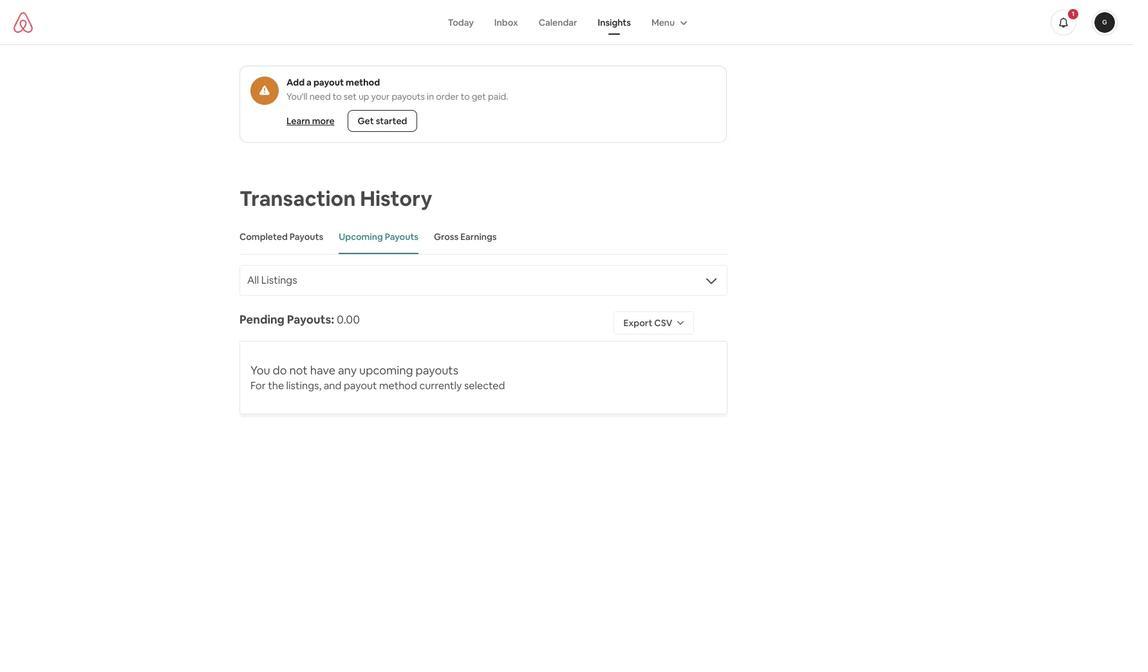 Task type: locate. For each thing, give the bounding box(es) containing it.
group
[[240, 66, 727, 143]]

0 vertical spatial payouts
[[392, 91, 425, 102]]

upcoming
[[359, 363, 413, 378]]

1 horizontal spatial to
[[461, 91, 470, 102]]

payouts inside the you do not have any upcoming payouts for the listings, and payout method currently selected
[[416, 363, 459, 378]]

payouts left 0.00
[[287, 312, 331, 327]]

order
[[436, 91, 459, 102]]

upcoming payouts button
[[339, 221, 419, 254]]

menu
[[652, 16, 675, 28]]

pending
[[240, 312, 285, 327]]

get started
[[358, 115, 407, 127]]

1 vertical spatial method
[[379, 379, 417, 393]]

1 to from the left
[[333, 91, 342, 102]]

history
[[360, 186, 432, 212]]

0.00
[[337, 312, 360, 327]]

upcoming
[[339, 231, 383, 243]]

0 horizontal spatial to
[[333, 91, 342, 102]]

2 to from the left
[[461, 91, 470, 102]]

add
[[287, 77, 305, 88]]

a
[[307, 77, 312, 88]]

payout down any
[[344, 379, 377, 393]]

gross earnings
[[434, 231, 497, 243]]

payouts inside the add a payout method you'll need to set up your payouts in order to get paid.
[[392, 91, 425, 102]]

payout up need
[[314, 77, 344, 88]]

paid.
[[488, 91, 509, 102]]

you
[[251, 363, 270, 378]]

method up up
[[346, 77, 380, 88]]

tab list
[[240, 221, 728, 255]]

inbox link
[[484, 10, 529, 34]]

payouts for upcoming
[[385, 231, 419, 243]]

to
[[333, 91, 342, 102], [461, 91, 470, 102]]

upcoming payouts
[[339, 231, 419, 243]]

method
[[346, 77, 380, 88], [379, 379, 417, 393]]

0 vertical spatial payout
[[314, 77, 344, 88]]

completed payouts
[[240, 231, 323, 243]]

to left set
[[333, 91, 342, 102]]

learn more link
[[281, 110, 340, 132]]

completed payouts button
[[240, 221, 323, 254]]

payouts
[[392, 91, 425, 102], [416, 363, 459, 378]]

payouts inside button
[[385, 231, 419, 243]]

insights
[[598, 16, 631, 28]]

payouts up currently on the left bottom
[[416, 363, 459, 378]]

more
[[312, 115, 335, 127]]

payouts inside button
[[290, 231, 323, 243]]

to left get
[[461, 91, 470, 102]]

your
[[371, 91, 390, 102]]

method down upcoming
[[379, 379, 417, 393]]

any
[[338, 363, 357, 378]]

payouts down transaction
[[290, 231, 323, 243]]

payouts left in
[[392, 91, 425, 102]]

in
[[427, 91, 434, 102]]

1 vertical spatial payout
[[344, 379, 377, 393]]

method inside the you do not have any upcoming payouts for the listings, and payout method currently selected
[[379, 379, 417, 393]]

you'll
[[287, 91, 308, 102]]

1 vertical spatial payouts
[[416, 363, 459, 378]]

do
[[273, 363, 287, 378]]

method inside the add a payout method you'll need to set up your payouts in order to get paid.
[[346, 77, 380, 88]]

payouts down history
[[385, 231, 419, 243]]

inbox
[[495, 16, 518, 28]]

pending payouts : 0.00
[[240, 312, 360, 327]]

insights link
[[588, 10, 642, 34]]

set
[[344, 91, 357, 102]]

you do not have any upcoming payouts for the listings, and payout method currently selected
[[251, 363, 505, 393]]

listings,
[[286, 379, 322, 393]]

the
[[268, 379, 284, 393]]

main navigation menu image
[[1095, 12, 1116, 33]]

payouts
[[290, 231, 323, 243], [385, 231, 419, 243], [287, 312, 331, 327]]

0 vertical spatial method
[[346, 77, 380, 88]]

menu button
[[642, 10, 696, 34]]

learn more
[[287, 115, 335, 127]]

transaction history
[[240, 186, 432, 212]]

payout
[[314, 77, 344, 88], [344, 379, 377, 393]]



Task type: vqa. For each thing, say whether or not it's contained in the screenshot.
transaction
yes



Task type: describe. For each thing, give the bounding box(es) containing it.
export csv button
[[614, 312, 695, 335]]

and
[[324, 379, 342, 393]]

for
[[251, 379, 266, 393]]

payout inside the you do not have any upcoming payouts for the listings, and payout method currently selected
[[344, 379, 377, 393]]

payout inside the add a payout method you'll need to set up your payouts in order to get paid.
[[314, 77, 344, 88]]

gross
[[434, 231, 459, 243]]

group containing add a payout method
[[240, 66, 727, 143]]

earnings
[[461, 231, 497, 243]]

started
[[376, 115, 407, 127]]

payouts for pending
[[287, 312, 331, 327]]

gross earnings button
[[434, 221, 497, 254]]

get
[[358, 115, 374, 127]]

get
[[472, 91, 486, 102]]

today link
[[438, 10, 484, 34]]

up
[[359, 91, 369, 102]]

csv
[[655, 318, 673, 329]]

currently
[[420, 379, 462, 393]]

completed
[[240, 231, 288, 243]]

tab list containing completed payouts
[[240, 221, 728, 255]]

:
[[331, 312, 334, 327]]

today
[[448, 16, 474, 28]]

add a payout method you'll need to set up your payouts in order to get paid.
[[287, 77, 509, 102]]

learn
[[287, 115, 310, 127]]

export csv
[[624, 318, 673, 329]]

not
[[290, 363, 308, 378]]

get started link
[[348, 110, 418, 132]]

payouts for completed
[[290, 231, 323, 243]]

calendar
[[539, 16, 577, 28]]

1
[[1072, 9, 1075, 18]]

export
[[624, 318, 653, 329]]

selected
[[464, 379, 505, 393]]

transaction
[[240, 186, 356, 212]]

need
[[310, 91, 331, 102]]

have
[[310, 363, 336, 378]]

calendar link
[[529, 10, 588, 34]]



